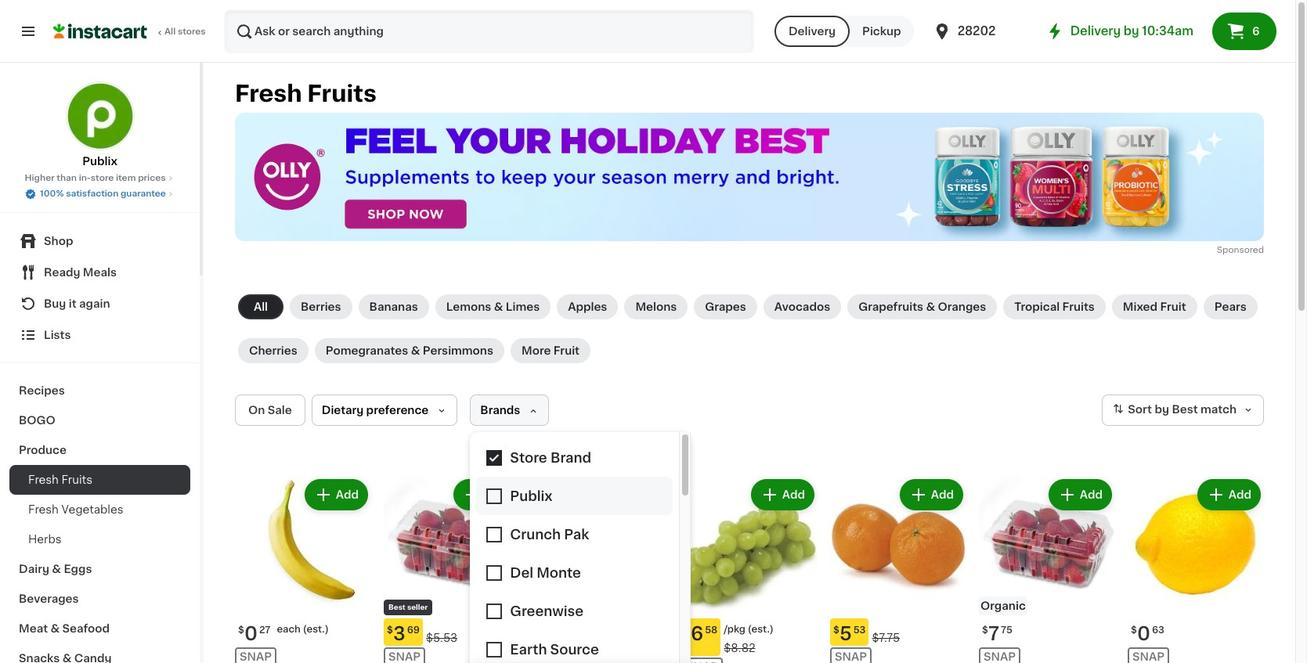 Task type: vqa. For each thing, say whether or not it's contained in the screenshot.
the 78741 popup button
no



Task type: describe. For each thing, give the bounding box(es) containing it.
guarantee
[[121, 190, 166, 198]]

snap for $4.41 original price: $6.63 element
[[538, 652, 570, 663]]

27
[[259, 626, 271, 636]]

satisfaction
[[66, 190, 119, 198]]

5 snap from the left
[[984, 652, 1016, 663]]

cherries link
[[238, 339, 309, 364]]

nsored
[[1235, 246, 1265, 255]]

add button for 6
[[753, 481, 813, 510]]

lemons
[[446, 302, 492, 313]]

apples
[[568, 302, 608, 313]]

1 horizontal spatial fruits
[[307, 82, 377, 105]]

tropical fruits
[[1015, 302, 1095, 313]]

it
[[69, 299, 77, 310]]

0 for $ 0 63
[[1138, 626, 1151, 644]]

$ for $ 0 63
[[1132, 626, 1138, 636]]

5
[[840, 626, 852, 644]]

product group containing 4
[[533, 477, 669, 664]]

limes
[[506, 302, 540, 313]]

avocados link
[[764, 295, 842, 320]]

63
[[1153, 626, 1165, 636]]

$5.53 original price: $7.75 element
[[831, 619, 967, 647]]

meals
[[83, 267, 117, 278]]

more fruit
[[522, 346, 580, 357]]

$ 3 69
[[387, 626, 420, 644]]

pears
[[1215, 302, 1247, 313]]

1 product group from the left
[[235, 477, 371, 664]]

$ 7 75
[[983, 626, 1013, 644]]

ready
[[44, 267, 80, 278]]

all for all stores
[[165, 27, 176, 36]]

fresh vegetables link
[[9, 495, 190, 525]]

add button for 0
[[306, 481, 367, 510]]

ready meals
[[44, 267, 117, 278]]

6 add from the left
[[1229, 490, 1252, 501]]

75
[[1002, 626, 1013, 636]]

delivery for delivery by 10:34am
[[1071, 25, 1121, 37]]

stores
[[178, 27, 206, 36]]

ready meals button
[[9, 257, 190, 288]]

$ 6 58
[[685, 626, 718, 644]]

add for 6
[[783, 490, 806, 501]]

dietary preference
[[322, 405, 429, 416]]

add for 0
[[336, 490, 359, 501]]

fruit for more fruit
[[554, 346, 580, 357]]

pickup
[[863, 26, 902, 37]]

2 horizontal spatial fruits
[[1063, 302, 1095, 313]]

pomegranates & persimmons link
[[315, 339, 505, 364]]

match
[[1201, 405, 1237, 416]]

tropical fruits link
[[1004, 295, 1106, 320]]

product group containing 3
[[384, 477, 520, 664]]

recipes link
[[9, 376, 190, 406]]

$3.69 original price: $5.53 element
[[384, 619, 520, 647]]

oranges
[[938, 302, 987, 313]]

delivery for delivery
[[789, 26, 836, 37]]

& for grapefruits
[[927, 302, 936, 313]]

grapefruits
[[859, 302, 924, 313]]

beverages link
[[9, 585, 190, 614]]

(est.) for 0
[[303, 626, 329, 635]]

0 horizontal spatial fruits
[[61, 475, 92, 486]]

herbs link
[[9, 525, 190, 555]]

bananas
[[370, 302, 418, 313]]

snap for $0.27 each (estimated) element
[[240, 652, 272, 663]]

5 add from the left
[[1080, 490, 1103, 501]]

snap for $3.69 original price: $5.53 element
[[389, 652, 421, 663]]

more
[[522, 346, 551, 357]]

grapefruits & oranges link
[[848, 295, 998, 320]]

grapefruits & oranges
[[859, 302, 987, 313]]

buy it again link
[[9, 288, 190, 320]]

4
[[542, 626, 555, 644]]

on
[[248, 405, 265, 416]]

again
[[79, 299, 110, 310]]

by for delivery
[[1124, 25, 1140, 37]]

higher than in-store item prices
[[25, 174, 166, 183]]

100% satisfaction guarantee button
[[24, 185, 175, 201]]

item
[[116, 174, 136, 183]]

7
[[989, 626, 1000, 644]]

product group containing 5
[[831, 477, 967, 664]]

grapes
[[706, 302, 747, 313]]

lemons & limes link
[[436, 295, 551, 320]]

delivery by 10:34am
[[1071, 25, 1194, 37]]

6 button
[[1213, 13, 1277, 50]]

pears link
[[1204, 295, 1258, 320]]

69
[[407, 626, 420, 636]]

$ 0 63
[[1132, 626, 1165, 644]]

add button for 5
[[902, 481, 962, 510]]

$6.58 per package (estimated) original price: $8.82 element
[[682, 619, 818, 657]]

sort
[[1129, 405, 1153, 416]]

higher
[[25, 174, 55, 183]]

lemons & limes
[[446, 302, 540, 313]]

$4.41 original price: $6.63 element
[[533, 619, 669, 647]]

fresh for fresh vegetables link
[[28, 505, 59, 516]]

6 snap from the left
[[1133, 652, 1165, 663]]

$ 5 53
[[834, 626, 866, 644]]

28202
[[958, 25, 996, 37]]

buy
[[44, 299, 66, 310]]

on sale
[[248, 405, 292, 416]]

all link
[[238, 295, 284, 320]]

dairy & eggs link
[[9, 555, 190, 585]]

in-
[[79, 174, 91, 183]]

$5.53
[[426, 633, 458, 644]]

sort by
[[1129, 405, 1170, 416]]

melons
[[636, 302, 677, 313]]

vegetables
[[61, 505, 123, 516]]

28202 button
[[933, 9, 1027, 53]]

store
[[91, 174, 114, 183]]

by for sort
[[1155, 405, 1170, 416]]



Task type: locate. For each thing, give the bounding box(es) containing it.
berries link
[[290, 295, 352, 320]]

delivery left 10:34am
[[1071, 25, 1121, 37]]

Best match Sort by field
[[1103, 395, 1265, 427]]

0 vertical spatial best
[[1173, 405, 1199, 416]]

(est.) for 6
[[748, 626, 774, 635]]

publix link
[[65, 81, 134, 169]]

product group containing 7
[[980, 477, 1116, 664]]

add button
[[306, 481, 367, 510], [455, 481, 516, 510], [753, 481, 813, 510], [902, 481, 962, 510], [1051, 481, 1111, 510], [1200, 481, 1260, 510]]

0 vertical spatial all
[[165, 27, 176, 36]]

organic
[[981, 601, 1026, 612]]

1 0 from the left
[[244, 626, 258, 644]]

all left stores
[[165, 27, 176, 36]]

best inside best match sort by field
[[1173, 405, 1199, 416]]

0 for $ 0 27
[[244, 626, 258, 644]]

100%
[[40, 190, 64, 198]]

mixed
[[1124, 302, 1158, 313]]

0 left 27
[[244, 626, 258, 644]]

2 vertical spatial fruits
[[61, 475, 92, 486]]

all up cherries
[[254, 302, 268, 313]]

prices
[[138, 174, 166, 183]]

0 horizontal spatial all
[[165, 27, 176, 36]]

1 vertical spatial fresh fruits
[[28, 475, 92, 486]]

than
[[57, 174, 77, 183]]

5 $ from the left
[[983, 626, 989, 636]]

add button for 3
[[455, 481, 516, 510]]

bananas link
[[359, 295, 429, 320]]

1 horizontal spatial 0
[[1138, 626, 1151, 644]]

snap down $ 3 69 at the bottom of the page
[[389, 652, 421, 663]]

0 horizontal spatial fresh fruits
[[28, 475, 92, 486]]

1 add from the left
[[336, 490, 359, 501]]

& left oranges at the top right of page
[[927, 302, 936, 313]]

4 snap from the left
[[835, 652, 868, 663]]

brands
[[481, 405, 521, 416]]

each
[[277, 626, 301, 635]]

1 vertical spatial by
[[1155, 405, 1170, 416]]

0 vertical spatial by
[[1124, 25, 1140, 37]]

ready meals link
[[9, 257, 190, 288]]

1 add button from the left
[[306, 481, 367, 510]]

seafood
[[62, 624, 110, 635]]

1 horizontal spatial by
[[1155, 405, 1170, 416]]

best left seller
[[389, 604, 406, 611]]

best match
[[1173, 405, 1237, 416]]

fruit right more
[[554, 346, 580, 357]]

add for 3
[[485, 490, 508, 501]]

3 add from the left
[[783, 490, 806, 501]]

2 add from the left
[[485, 490, 508, 501]]

beverages
[[19, 594, 79, 605]]

bogo link
[[9, 406, 190, 436]]

$ inside $ 0 27
[[238, 626, 244, 636]]

best for best seller
[[389, 604, 406, 611]]

(est.) right each
[[303, 626, 329, 635]]

preference
[[366, 405, 429, 416]]

1 vertical spatial fresh
[[28, 475, 59, 486]]

mixed fruit
[[1124, 302, 1187, 313]]

best left match
[[1173, 405, 1199, 416]]

0 vertical spatial 6
[[1253, 26, 1260, 37]]

0 horizontal spatial best
[[389, 604, 406, 611]]

0 horizontal spatial (est.)
[[303, 626, 329, 635]]

$ inside "$ 5 53"
[[834, 626, 840, 636]]

& for dairy
[[52, 564, 61, 575]]

snap down 4
[[538, 652, 570, 663]]

1 vertical spatial all
[[254, 302, 268, 313]]

on sale button
[[235, 395, 305, 427]]

0 vertical spatial fresh fruits
[[235, 82, 377, 105]]

$ for $ 5 53
[[834, 626, 840, 636]]

all inside "link"
[[254, 302, 268, 313]]

apples link
[[557, 295, 619, 320]]

0 vertical spatial fruits
[[307, 82, 377, 105]]

fruit for mixed fruit
[[1161, 302, 1187, 313]]

snap
[[240, 652, 272, 663], [389, 652, 421, 663], [538, 652, 570, 663], [835, 652, 868, 663], [984, 652, 1016, 663], [1133, 652, 1165, 663]]

produce
[[19, 445, 67, 456]]

& right meat
[[50, 624, 60, 635]]

dairy
[[19, 564, 49, 575]]

$ inside $ 6 58
[[685, 626, 691, 636]]

58
[[705, 626, 718, 636]]

0 horizontal spatial delivery
[[789, 26, 836, 37]]

fresh fruits link
[[9, 465, 190, 495]]

delivery left pickup button
[[789, 26, 836, 37]]

by right sort
[[1155, 405, 1170, 416]]

2 0 from the left
[[1138, 626, 1151, 644]]

& left persimmons
[[411, 346, 420, 357]]

publix logo image
[[65, 81, 134, 150]]

& left the eggs
[[52, 564, 61, 575]]

more fruit link
[[511, 339, 591, 364]]

grapes link
[[695, 295, 758, 320]]

3 product group from the left
[[533, 477, 669, 664]]

3 snap from the left
[[538, 652, 570, 663]]

all
[[165, 27, 176, 36], [254, 302, 268, 313]]

0 horizontal spatial 6
[[691, 626, 704, 644]]

add
[[336, 490, 359, 501], [485, 490, 508, 501], [783, 490, 806, 501], [932, 490, 954, 501], [1080, 490, 1103, 501], [1229, 490, 1252, 501]]

3
[[393, 626, 406, 644]]

fruit
[[1161, 302, 1187, 313], [554, 346, 580, 357]]

1 vertical spatial 6
[[691, 626, 704, 644]]

& for lemons
[[494, 302, 503, 313]]

4 add from the left
[[932, 490, 954, 501]]

best
[[1173, 405, 1199, 416], [389, 604, 406, 611]]

(est.)
[[303, 626, 329, 635], [748, 626, 774, 635]]

1 snap from the left
[[240, 652, 272, 663]]

2 snap from the left
[[389, 652, 421, 663]]

shop
[[44, 236, 73, 247]]

shop link
[[9, 226, 190, 257]]

$ left 53
[[834, 626, 840, 636]]

1 horizontal spatial 6
[[1253, 26, 1260, 37]]

6 product group from the left
[[980, 477, 1116, 664]]

$ for $ 0 27
[[238, 626, 244, 636]]

tropical
[[1015, 302, 1060, 313]]

2 (est.) from the left
[[748, 626, 774, 635]]

seller
[[407, 604, 428, 611]]

fresh fruits
[[235, 82, 377, 105], [28, 475, 92, 486]]

lists
[[44, 330, 71, 341]]

6 $ from the left
[[1132, 626, 1138, 636]]

each (est.)
[[277, 626, 329, 635]]

6 inside 6 button
[[1253, 26, 1260, 37]]

6 add button from the left
[[1200, 481, 1260, 510]]

snap down $ 0 27
[[240, 652, 272, 663]]

$8.82
[[724, 644, 756, 655]]

1 vertical spatial fruits
[[1063, 302, 1095, 313]]

persimmons
[[423, 346, 494, 357]]

$ left 27
[[238, 626, 244, 636]]

snap down $ 0 63
[[1133, 652, 1165, 663]]

$ 0 27
[[238, 626, 271, 644]]

meat & seafood link
[[9, 614, 190, 644]]

0 horizontal spatial by
[[1124, 25, 1140, 37]]

$ for $ 7 75
[[983, 626, 989, 636]]

2 product group from the left
[[384, 477, 520, 664]]

$ left 75
[[983, 626, 989, 636]]

1 vertical spatial fruit
[[554, 346, 580, 357]]

publix
[[82, 156, 117, 167]]

4 product group from the left
[[682, 477, 818, 664]]

0 horizontal spatial fruit
[[554, 346, 580, 357]]

/pkg
[[724, 626, 746, 635]]

1 horizontal spatial delivery
[[1071, 25, 1121, 37]]

0
[[244, 626, 258, 644], [1138, 626, 1151, 644]]

$0.27 each (estimated) element
[[235, 619, 371, 647]]

add for 5
[[932, 490, 954, 501]]

brands button
[[470, 395, 550, 427]]

$ for $ 6 58
[[685, 626, 691, 636]]

eggs
[[64, 564, 92, 575]]

best for best match
[[1173, 405, 1199, 416]]

snap for $5.53 original price: $7.75 element at the right of the page
[[835, 652, 868, 663]]

10:34am
[[1143, 25, 1194, 37]]

1 horizontal spatial (est.)
[[748, 626, 774, 635]]

$ left 63
[[1132, 626, 1138, 636]]

$ left 58
[[685, 626, 691, 636]]

instacart logo image
[[53, 22, 147, 41]]

& for meat
[[50, 624, 60, 635]]

higher than in-store item prices link
[[25, 172, 175, 185]]

meat & seafood
[[19, 624, 110, 635]]

1 horizontal spatial fresh fruits
[[235, 82, 377, 105]]

fruits
[[307, 82, 377, 105], [1063, 302, 1095, 313], [61, 475, 92, 486]]

product group containing 6
[[682, 477, 818, 664]]

fresh for fresh fruits link
[[28, 475, 59, 486]]

delivery inside button
[[789, 26, 836, 37]]

$ inside $ 7 75
[[983, 626, 989, 636]]

snap down $ 7 75
[[984, 652, 1016, 663]]

1 horizontal spatial best
[[1173, 405, 1199, 416]]

6 inside $6.58 per package (estimated) original price: $8.82 element
[[691, 626, 704, 644]]

fresh
[[235, 82, 302, 105], [28, 475, 59, 486], [28, 505, 59, 516]]

2 $ from the left
[[387, 626, 393, 636]]

• sponsored: olly gummy bottles image
[[235, 113, 1265, 242]]

delivery by 10:34am link
[[1046, 22, 1194, 41]]

by left 10:34am
[[1124, 25, 1140, 37]]

by inside field
[[1155, 405, 1170, 416]]

None search field
[[224, 9, 755, 53]]

& left limes
[[494, 302, 503, 313]]

(est.) inside $0.27 each (estimated) element
[[303, 626, 329, 635]]

all stores
[[165, 27, 206, 36]]

$ inside $ 0 63
[[1132, 626, 1138, 636]]

sale
[[268, 405, 292, 416]]

snap down "$ 5 53"
[[835, 652, 868, 663]]

5 add button from the left
[[1051, 481, 1111, 510]]

53
[[854, 626, 866, 636]]

2 vertical spatial fresh
[[28, 505, 59, 516]]

0 vertical spatial fresh
[[235, 82, 302, 105]]

product group
[[235, 477, 371, 664], [384, 477, 520, 664], [533, 477, 669, 664], [682, 477, 818, 664], [831, 477, 967, 664], [980, 477, 1116, 664], [1128, 477, 1265, 664]]

1 $ from the left
[[238, 626, 244, 636]]

& for pomegranates
[[411, 346, 420, 357]]

Search field
[[226, 11, 753, 52]]

6
[[1253, 26, 1260, 37], [691, 626, 704, 644]]

4 add button from the left
[[902, 481, 962, 510]]

3 add button from the left
[[753, 481, 813, 510]]

(est.) inside $6.58 per package (estimated) original price: $8.82 element
[[748, 626, 774, 635]]

recipes
[[19, 386, 65, 397]]

berries
[[301, 302, 341, 313]]

0 left 63
[[1138, 626, 1151, 644]]

0 vertical spatial fruit
[[1161, 302, 1187, 313]]

1 vertical spatial best
[[389, 604, 406, 611]]

1 (est.) from the left
[[303, 626, 329, 635]]

pickup button
[[850, 16, 914, 47]]

service type group
[[775, 16, 914, 47]]

7 product group from the left
[[1128, 477, 1265, 664]]

$ inside $ 3 69
[[387, 626, 393, 636]]

fresh vegetables
[[28, 505, 123, 516]]

produce link
[[9, 436, 190, 465]]

(est.) right /pkg
[[748, 626, 774, 635]]

herbs
[[28, 534, 62, 545]]

1 horizontal spatial fruit
[[1161, 302, 1187, 313]]

all for all
[[254, 302, 268, 313]]

mixed fruit link
[[1113, 295, 1198, 320]]

1 horizontal spatial all
[[254, 302, 268, 313]]

$ for $ 3 69
[[387, 626, 393, 636]]

dietary
[[322, 405, 364, 416]]

4 $ from the left
[[834, 626, 840, 636]]

fruit right mixed
[[1161, 302, 1187, 313]]

$ left 69
[[387, 626, 393, 636]]

0 horizontal spatial 0
[[244, 626, 258, 644]]

3 $ from the left
[[685, 626, 691, 636]]

dietary preference button
[[312, 395, 458, 427]]

2 add button from the left
[[455, 481, 516, 510]]

5 product group from the left
[[831, 477, 967, 664]]



